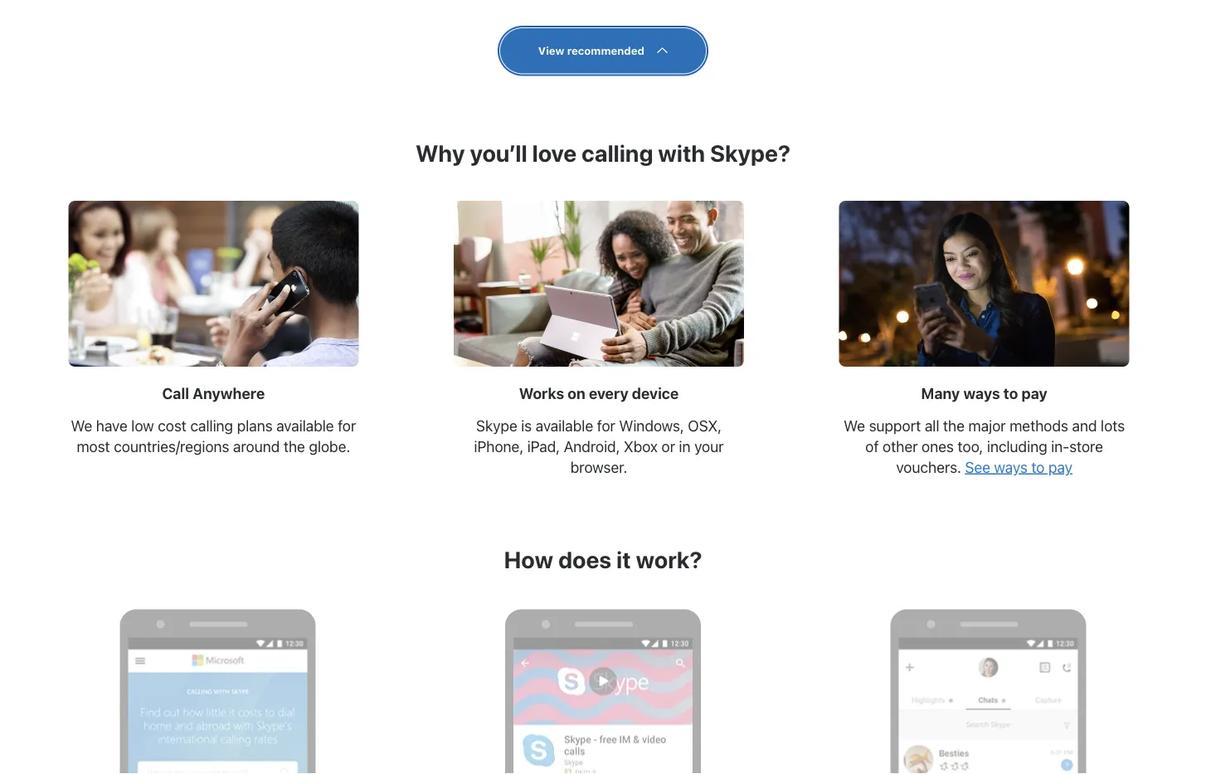 Task type: describe. For each thing, give the bounding box(es) containing it.
we support all the major methods and lots of other ones too, including in-store vouchers.
[[844, 417, 1126, 476]]

or
[[662, 438, 676, 455]]

see ways to pay
[[966, 458, 1073, 476]]

view
[[539, 44, 565, 57]]

recommended
[[567, 44, 645, 57]]

view recommended
[[539, 44, 645, 57]]

too,
[[958, 438, 984, 455]]

methods
[[1010, 417, 1069, 435]]

with
[[659, 140, 706, 167]]

the inside we have low cost calling plans available for most countries/regions around the globe.
[[284, 438, 305, 455]]

to for see ways to pay
[[1032, 458, 1045, 476]]

major
[[969, 417, 1007, 435]]

your
[[695, 438, 724, 455]]

skype?
[[711, 140, 791, 167]]

you'll
[[470, 140, 528, 167]]

works on every device
[[519, 385, 679, 403]]

does
[[559, 546, 612, 574]]

every
[[589, 385, 629, 403]]

ways for many
[[964, 385, 1001, 403]]

it
[[617, 546, 631, 574]]

for inside skype is available for windows, osx, iphone, ipad, android, xbox or in your browser.
[[597, 417, 616, 435]]

pay for many ways to pay
[[1022, 385, 1048, 403]]

on
[[568, 385, 586, 403]]

countries/regions
[[114, 438, 230, 455]]

calling inside we have low cost calling plans available for most countries/regions around the globe.
[[190, 417, 233, 435]]

we for we have low cost calling plans available for most countries/regions around the globe.
[[71, 417, 92, 435]]

android,
[[564, 438, 620, 455]]

browser.
[[571, 458, 628, 476]]

all
[[925, 417, 940, 435]]

works
[[519, 385, 564, 403]]

get skype by downloading it from app store and click on install image
[[514, 638, 693, 774]]

and
[[1073, 417, 1098, 435]]

support
[[870, 417, 922, 435]]

in
[[679, 438, 691, 455]]

how
[[504, 546, 554, 574]]

available inside we have low cost calling plans available for most countries/regions around the globe.
[[277, 417, 334, 435]]

ipad,
[[528, 438, 560, 455]]

call
[[162, 385, 189, 403]]

skype
[[476, 417, 518, 435]]



Task type: vqa. For each thing, say whether or not it's contained in the screenshot.
SENSITIVE
no



Task type: locate. For each thing, give the bounding box(es) containing it.
1 for from the left
[[338, 417, 356, 435]]

1 vertical spatial the
[[284, 438, 305, 455]]

love
[[533, 140, 577, 167]]

buy skype credit or a subscription by searching the country and select the subscription and pay image
[[128, 638, 307, 774]]

pay for see ways to pay
[[1049, 458, 1073, 476]]

1 horizontal spatial available
[[536, 417, 594, 435]]

for up globe.
[[338, 417, 356, 435]]

1 horizontal spatial for
[[597, 417, 616, 435]]

many ways to pay
[[922, 385, 1048, 403]]

we inside we support all the major methods and lots of other ones too, including in-store vouchers.
[[844, 417, 866, 435]]

pay
[[1022, 385, 1048, 403], [1049, 458, 1073, 476]]

to up major at the right of the page
[[1004, 385, 1019, 403]]

1 horizontal spatial we
[[844, 417, 866, 435]]

calling
[[582, 140, 654, 167], [190, 417, 233, 435]]

available up ipad,
[[536, 417, 594, 435]]

view recommended button
[[500, 28, 706, 74]]

most
[[77, 438, 110, 455]]

0 vertical spatial the
[[944, 417, 965, 435]]

ways for see
[[995, 458, 1028, 476]]

work?
[[636, 546, 703, 574]]

low
[[131, 417, 154, 435]]

0 horizontal spatial calling
[[190, 417, 233, 435]]

see ways to pay link
[[966, 458, 1073, 476]]

ways
[[964, 385, 1001, 403], [995, 458, 1028, 476]]

how does it work?
[[504, 546, 703, 574]]

0 horizontal spatial to
[[1004, 385, 1019, 403]]

for
[[338, 417, 356, 435], [597, 417, 616, 435]]

the inside we support all the major methods and lots of other ones too, including in-store vouchers.
[[944, 417, 965, 435]]

0 horizontal spatial the
[[284, 438, 305, 455]]

0 horizontal spatial available
[[277, 417, 334, 435]]

ways down "including"
[[995, 458, 1028, 476]]

1 vertical spatial pay
[[1049, 458, 1073, 476]]

we inside we have low cost calling plans available for most countries/regions around the globe.
[[71, 417, 92, 435]]

many
[[922, 385, 961, 403]]

store
[[1070, 438, 1104, 455]]

vouchers.
[[897, 458, 962, 476]]

other
[[883, 438, 918, 455]]

1 vertical spatial ways
[[995, 458, 1028, 476]]

osx,
[[688, 417, 722, 435]]

the left globe.
[[284, 438, 305, 455]]

call anywhere
[[162, 385, 265, 403]]

to
[[1004, 385, 1019, 403], [1032, 458, 1045, 476]]

available up globe.
[[277, 417, 334, 435]]

is
[[522, 417, 532, 435]]

why you'll love calling with skype?
[[416, 140, 791, 167]]

we have low cost calling plans available for most countries/regions around the globe.
[[71, 417, 356, 455]]

1 vertical spatial to
[[1032, 458, 1045, 476]]

ways up major at the right of the page
[[964, 385, 1001, 403]]

around
[[233, 438, 280, 455]]

1 vertical spatial calling
[[190, 417, 233, 435]]

available inside skype is available for windows, osx, iphone, ipad, android, xbox or in your browser.
[[536, 417, 594, 435]]

have
[[96, 417, 128, 435]]

1 horizontal spatial calling
[[582, 140, 654, 167]]

calling down call anywhere
[[190, 417, 233, 435]]

0 horizontal spatial for
[[338, 417, 356, 435]]

plans
[[237, 417, 273, 435]]

why
[[416, 140, 465, 167]]

0 vertical spatial ways
[[964, 385, 1001, 403]]

1 horizontal spatial to
[[1032, 458, 1045, 476]]

pay up methods
[[1022, 385, 1048, 403]]

including
[[988, 438, 1048, 455]]

ones
[[922, 438, 955, 455]]

1 we from the left
[[71, 417, 92, 435]]

for inside we have low cost calling plans available for most countries/regions around the globe.
[[338, 417, 356, 435]]

available
[[277, 417, 334, 435], [536, 417, 594, 435]]

pay down the in-
[[1049, 458, 1073, 476]]

xbox
[[624, 438, 658, 455]]

iphone,
[[474, 438, 524, 455]]

1 horizontal spatial the
[[944, 417, 965, 435]]

0 vertical spatial to
[[1004, 385, 1019, 403]]

skype is available for windows, osx, iphone, ipad, android, xbox or in your browser.
[[474, 417, 724, 476]]

in-
[[1052, 438, 1070, 455]]

to for many ways to pay
[[1004, 385, 1019, 403]]

1 available from the left
[[277, 417, 334, 435]]

we
[[71, 417, 92, 435], [844, 417, 866, 435]]

0 vertical spatial pay
[[1022, 385, 1048, 403]]

calling right love
[[582, 140, 654, 167]]

see
[[966, 458, 991, 476]]

we for we support all the major methods and lots of other ones too, including in-store vouchers.
[[844, 417, 866, 435]]

anywhere
[[193, 385, 265, 403]]

windows,
[[620, 417, 685, 435]]

0 horizontal spatial we
[[71, 417, 92, 435]]

we up most
[[71, 417, 92, 435]]

2 for from the left
[[597, 417, 616, 435]]

showing start calling by going to dialpad and dial the number and click on call image
[[900, 638, 1079, 774]]

1 horizontal spatial pay
[[1049, 458, 1073, 476]]

device
[[632, 385, 679, 403]]

2 available from the left
[[536, 417, 594, 435]]

2 we from the left
[[844, 417, 866, 435]]

of
[[866, 438, 879, 455]]

we left the support
[[844, 417, 866, 435]]

for up android, at bottom
[[597, 417, 616, 435]]

the right all
[[944, 417, 965, 435]]

0 vertical spatial calling
[[582, 140, 654, 167]]

the
[[944, 417, 965, 435], [284, 438, 305, 455]]

0 horizontal spatial pay
[[1022, 385, 1048, 403]]

to down "including"
[[1032, 458, 1045, 476]]

cost
[[158, 417, 187, 435]]

globe.
[[309, 438, 351, 455]]

lots
[[1102, 417, 1126, 435]]



